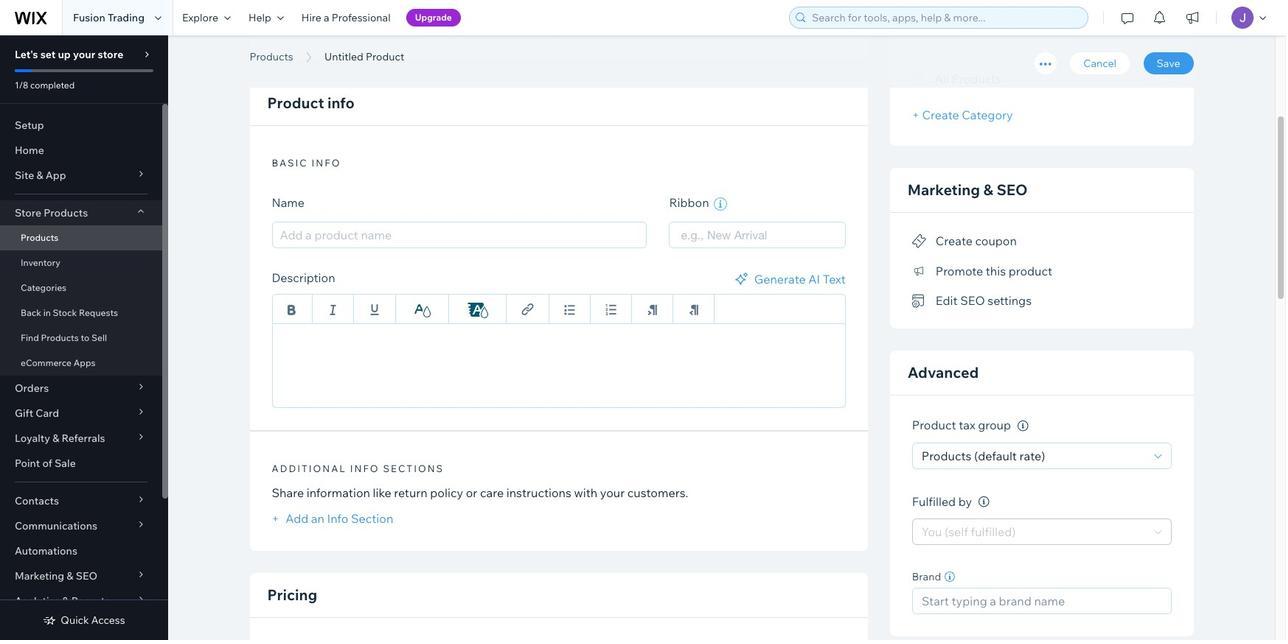 Task type: vqa. For each thing, say whether or not it's contained in the screenshot.
Let's
yes



Task type: describe. For each thing, give the bounding box(es) containing it.
products up inventory
[[21, 232, 59, 243]]

sell
[[91, 333, 107, 344]]

info
[[327, 512, 348, 527]]

help
[[248, 11, 271, 24]]

product
[[1009, 264, 1052, 279]]

hire
[[301, 11, 321, 24]]

Add a product name text field
[[272, 222, 647, 249]]

hire a professional link
[[293, 0, 399, 35]]

(default
[[974, 449, 1017, 464]]

instructions
[[506, 486, 571, 501]]

seo settings image
[[912, 295, 927, 308]]

pricing
[[267, 586, 317, 605]]

advanced
[[908, 364, 979, 382]]

completed
[[30, 80, 75, 91]]

products down help button
[[250, 50, 293, 63]]

marketing & seo inside dropdown button
[[15, 570, 97, 583]]

customers.
[[627, 486, 688, 501]]

edit seo settings button
[[912, 290, 1032, 311]]

store products
[[15, 206, 88, 220]]

text
[[823, 272, 846, 287]]

inventory
[[21, 257, 60, 268]]

hire a professional
[[301, 11, 391, 24]]

1/8
[[15, 80, 28, 91]]

info for basic
[[312, 157, 341, 169]]

loyalty & referrals button
[[0, 426, 162, 451]]

gift card
[[15, 407, 59, 420]]

untitled down hire at the top left
[[250, 32, 353, 65]]

loyalty & referrals
[[15, 432, 105, 445]]

with
[[574, 486, 597, 501]]

products right all
[[952, 72, 1002, 86]]

tax
[[959, 418, 975, 433]]

info tooltip image
[[978, 497, 989, 508]]

1/8 completed
[[15, 80, 75, 91]]

marketing inside "untitled product" form
[[908, 181, 980, 199]]

back in stock requests link
[[0, 301, 162, 326]]

gift card button
[[0, 401, 162, 426]]

info tooltip image
[[1017, 421, 1028, 432]]

sections
[[383, 463, 444, 475]]

by
[[958, 495, 972, 509]]

apps
[[74, 358, 96, 369]]

sidebar element
[[0, 35, 168, 641]]

coupon
[[975, 234, 1017, 249]]

of
[[42, 457, 52, 470]]

app
[[46, 169, 66, 182]]

like
[[373, 486, 391, 501]]

ecommerce apps link
[[0, 351, 162, 376]]

share information like return policy or care instructions with your customers.
[[272, 486, 688, 501]]

your inside "untitled product" form
[[600, 486, 625, 501]]

rate)
[[1019, 449, 1045, 464]]

fusion
[[73, 11, 105, 24]]

2 horizontal spatial seo
[[997, 181, 1028, 199]]

description
[[272, 271, 335, 285]]

or
[[466, 486, 477, 501]]

loyalty
[[15, 432, 50, 445]]

gift
[[15, 407, 33, 420]]

point of sale link
[[0, 451, 162, 476]]

products (default rate)
[[922, 449, 1045, 464]]

save button
[[1143, 52, 1193, 74]]

generate
[[754, 272, 806, 287]]

add an info section link
[[272, 512, 393, 527]]

you
[[922, 525, 942, 540]]

add
[[286, 512, 308, 527]]

access
[[91, 614, 125, 628]]

cancel button
[[1070, 52, 1130, 74]]

orders
[[15, 382, 49, 395]]

+
[[912, 108, 920, 122]]

generate ai text button
[[732, 271, 846, 288]]

information
[[307, 486, 370, 501]]

site & app
[[15, 169, 66, 182]]

in
[[43, 308, 51, 319]]

category
[[962, 108, 1013, 122]]

& inside "untitled product" form
[[983, 181, 993, 199]]

sale
[[55, 457, 76, 470]]

promote
[[936, 264, 983, 279]]

group
[[978, 418, 1011, 433]]

stock
[[53, 308, 77, 319]]

an
[[311, 512, 324, 527]]

all
[[935, 72, 949, 86]]

0 vertical spatial create
[[922, 108, 959, 122]]

promote image
[[912, 265, 927, 278]]

products inside popup button
[[44, 206, 88, 220]]

add an info section
[[283, 512, 393, 527]]

return
[[394, 486, 427, 501]]

cancel
[[1083, 57, 1116, 70]]

products inside 'link'
[[41, 333, 79, 344]]

product up basic
[[267, 94, 324, 112]]

trading
[[108, 11, 145, 24]]

contacts
[[15, 495, 59, 508]]

generate ai text
[[754, 272, 846, 287]]

& for loyalty & referrals popup button
[[52, 432, 59, 445]]

setup
[[15, 119, 44, 132]]

up
[[58, 48, 71, 61]]

orders button
[[0, 376, 162, 401]]

requests
[[79, 308, 118, 319]]

product down upgrade button
[[359, 32, 461, 65]]

automations link
[[0, 539, 162, 564]]

promote this product button
[[912, 261, 1052, 282]]

settings
[[988, 294, 1032, 308]]

this
[[986, 264, 1006, 279]]

products down product tax group at the right of page
[[922, 449, 971, 464]]



Task type: locate. For each thing, give the bounding box(es) containing it.
0 horizontal spatial seo
[[76, 570, 97, 583]]

product info
[[267, 94, 355, 112]]

create coupon button
[[912, 231, 1017, 252]]

seo up reports at the bottom of the page
[[76, 570, 97, 583]]

product down "professional"
[[366, 50, 404, 63]]

categories
[[21, 282, 66, 293]]

1 horizontal spatial your
[[600, 486, 625, 501]]

edit seo settings
[[936, 294, 1032, 308]]

1 vertical spatial marketing
[[15, 570, 64, 583]]

quick access
[[61, 614, 125, 628]]

seo
[[997, 181, 1028, 199], [960, 294, 985, 308], [76, 570, 97, 583]]

quick access button
[[43, 614, 125, 628]]

upgrade button
[[406, 9, 461, 27]]

1 vertical spatial create
[[936, 234, 973, 249]]

create
[[922, 108, 959, 122], [936, 234, 973, 249]]

products link down help button
[[242, 49, 301, 64]]

promote coupon image
[[912, 235, 927, 249]]

analytics
[[15, 595, 60, 608]]

& inside dropdown button
[[62, 595, 69, 608]]

products up ecommerce apps
[[41, 333, 79, 344]]

marketing up create coupon button
[[908, 181, 980, 199]]

info right basic
[[312, 157, 341, 169]]

help button
[[240, 0, 293, 35]]

you (self fulfilled)
[[922, 525, 1016, 540]]

2 vertical spatial info
[[350, 463, 379, 475]]

marketing up analytics
[[15, 570, 64, 583]]

0 vertical spatial marketing & seo
[[908, 181, 1028, 199]]

0 horizontal spatial products link
[[0, 226, 162, 251]]

&
[[36, 169, 43, 182], [983, 181, 993, 199], [52, 432, 59, 445], [67, 570, 73, 583], [62, 595, 69, 608]]

1 horizontal spatial marketing & seo
[[908, 181, 1028, 199]]

info for additional
[[350, 463, 379, 475]]

explore
[[182, 11, 218, 24]]

0 horizontal spatial marketing & seo
[[15, 570, 97, 583]]

Start typing a brand name field
[[917, 590, 1166, 615]]

seo inside button
[[960, 294, 985, 308]]

ribbon
[[669, 195, 712, 210]]

& for the site & app popup button
[[36, 169, 43, 182]]

all products
[[935, 72, 1002, 86]]

Select box search field
[[681, 223, 834, 248]]

0 horizontal spatial marketing
[[15, 570, 64, 583]]

analytics & reports button
[[0, 589, 162, 614]]

additional
[[272, 463, 346, 475]]

& up quick
[[62, 595, 69, 608]]

share
[[272, 486, 304, 501]]

create right +
[[922, 108, 959, 122]]

marketing
[[908, 181, 980, 199], [15, 570, 64, 583]]

policy
[[430, 486, 463, 501]]

0 vertical spatial products link
[[242, 49, 301, 64]]

find
[[21, 333, 39, 344]]

communications button
[[0, 514, 162, 539]]

your right with
[[600, 486, 625, 501]]

brand
[[912, 571, 941, 584]]

find products to sell
[[21, 333, 107, 344]]

info for product
[[327, 94, 355, 112]]

1 vertical spatial products link
[[0, 226, 162, 251]]

products link
[[242, 49, 301, 64], [0, 226, 162, 251]]

point
[[15, 457, 40, 470]]

card
[[36, 407, 59, 420]]

info up like
[[350, 463, 379, 475]]

your right "up"
[[73, 48, 95, 61]]

store
[[98, 48, 123, 61]]

1 horizontal spatial seo
[[960, 294, 985, 308]]

a
[[324, 11, 329, 24]]

find products to sell link
[[0, 326, 162, 351]]

& up analytics & reports
[[67, 570, 73, 583]]

0 vertical spatial your
[[73, 48, 95, 61]]

fulfilled)
[[971, 525, 1016, 540]]

untitled down hire a professional
[[325, 50, 363, 63]]

marketing & seo up create coupon button
[[908, 181, 1028, 199]]

fulfilled
[[912, 495, 956, 509]]

1 vertical spatial seo
[[960, 294, 985, 308]]

to
[[81, 333, 89, 344]]

ai
[[808, 272, 820, 287]]

0 vertical spatial info
[[327, 94, 355, 112]]

1 horizontal spatial marketing
[[908, 181, 980, 199]]

seo up coupon
[[997, 181, 1028, 199]]

untitled
[[250, 32, 353, 65], [325, 50, 363, 63]]

Search for tools, apps, help & more... field
[[807, 7, 1083, 28]]

home
[[15, 144, 44, 157]]

site
[[15, 169, 34, 182]]

section
[[351, 512, 393, 527]]

marketing & seo inside "untitled product" form
[[908, 181, 1028, 199]]

products right store
[[44, 206, 88, 220]]

0 horizontal spatial your
[[73, 48, 95, 61]]

marketing & seo up analytics & reports
[[15, 570, 97, 583]]

& right loyalty
[[52, 432, 59, 445]]

store
[[15, 206, 41, 220]]

reports
[[71, 595, 110, 608]]

your inside sidebar element
[[73, 48, 95, 61]]

automations
[[15, 545, 77, 558]]

inventory link
[[0, 251, 162, 276]]

1 horizontal spatial products link
[[242, 49, 301, 64]]

0 vertical spatial seo
[[997, 181, 1028, 199]]

create inside button
[[936, 234, 973, 249]]

product left tax
[[912, 418, 956, 433]]

back
[[21, 308, 41, 319]]

your
[[73, 48, 95, 61], [600, 486, 625, 501]]

products link down store products
[[0, 226, 162, 251]]

1 vertical spatial marketing & seo
[[15, 570, 97, 583]]

& for "marketing & seo" dropdown button
[[67, 570, 73, 583]]

false text field
[[272, 324, 846, 409]]

create up promote at the right
[[936, 234, 973, 249]]

& up coupon
[[983, 181, 993, 199]]

marketing & seo button
[[0, 564, 162, 589]]

1 vertical spatial your
[[600, 486, 625, 501]]

categories link
[[0, 276, 162, 301]]

care
[[480, 486, 504, 501]]

basic
[[272, 157, 308, 169]]

seo inside dropdown button
[[76, 570, 97, 583]]

additional info sections
[[272, 463, 444, 475]]

marketing inside dropdown button
[[15, 570, 64, 583]]

untitled product form
[[168, 0, 1286, 641]]

basic info
[[272, 157, 341, 169]]

2 vertical spatial seo
[[76, 570, 97, 583]]

seo right the edit
[[960, 294, 985, 308]]

set
[[40, 48, 56, 61]]

communications
[[15, 520, 97, 533]]

name
[[272, 195, 305, 210]]

& right the site
[[36, 169, 43, 182]]

+ create category button
[[912, 108, 1013, 122]]

+ create category
[[912, 108, 1013, 122]]

referrals
[[62, 432, 105, 445]]

back in stock requests
[[21, 308, 118, 319]]

professional
[[332, 11, 391, 24]]

home link
[[0, 138, 162, 163]]

info up basic info
[[327, 94, 355, 112]]

quick
[[61, 614, 89, 628]]

0 vertical spatial marketing
[[908, 181, 980, 199]]

& for analytics & reports dropdown button
[[62, 595, 69, 608]]

product
[[359, 32, 461, 65], [366, 50, 404, 63], [267, 94, 324, 112], [912, 418, 956, 433]]

contacts button
[[0, 489, 162, 514]]

1 vertical spatial info
[[312, 157, 341, 169]]

fusion trading
[[73, 11, 145, 24]]

edit
[[936, 294, 958, 308]]

& inside dropdown button
[[67, 570, 73, 583]]



